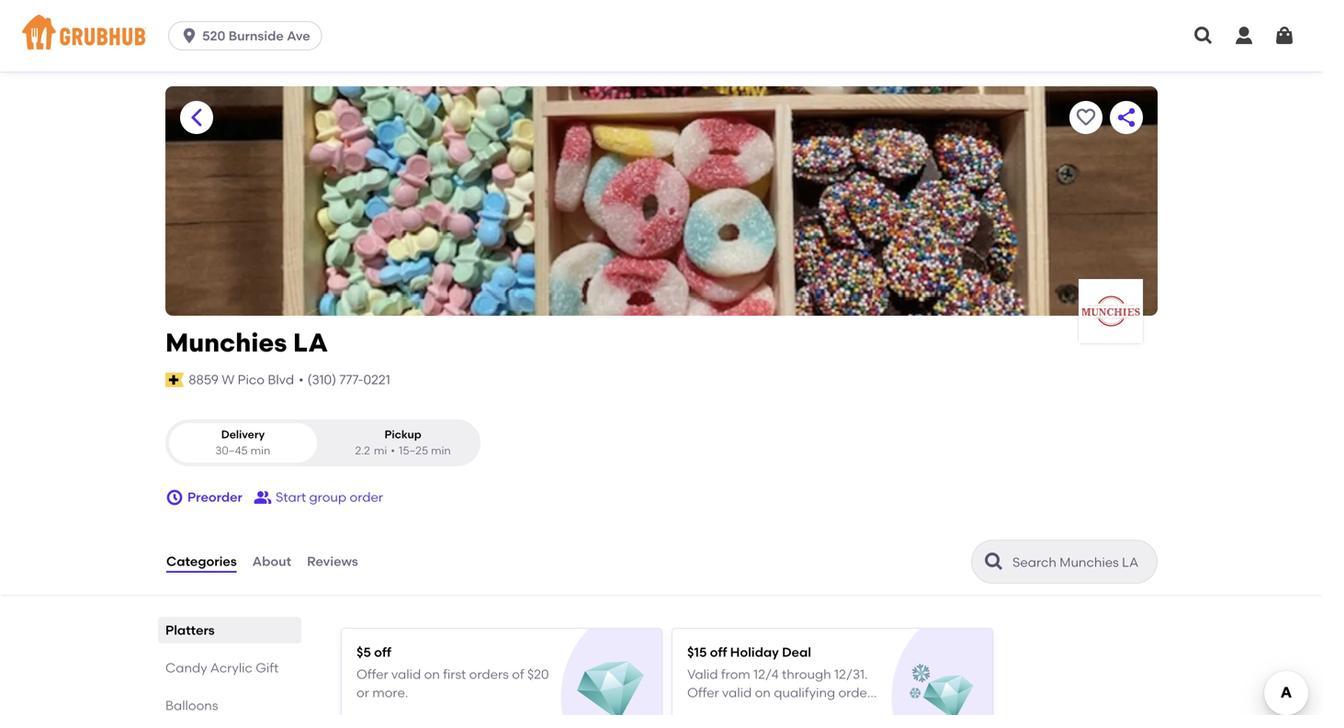 Task type: describe. For each thing, give the bounding box(es) containing it.
reviews button
[[306, 529, 359, 595]]

• inside pickup 2.2 mi • 15–25 min
[[391, 444, 395, 458]]

group
[[309, 490, 347, 506]]

520 burnside ave
[[202, 28, 310, 44]]

12/31.
[[835, 667, 868, 683]]

deal
[[782, 645, 811, 661]]

offer inside $15 off holiday deal valid from 12/4 through 12/31. offer valid on qualifying orders of $50 or more.
[[687, 686, 719, 701]]

520
[[202, 28, 226, 44]]

30–45
[[215, 444, 248, 458]]

svg image for preorder
[[165, 489, 184, 507]]

svg image for 520 burnside ave
[[180, 27, 199, 45]]

people icon image
[[254, 489, 272, 507]]

8859
[[189, 372, 219, 388]]

valid
[[687, 667, 718, 683]]

reviews
[[307, 554, 358, 570]]

subscription pass image
[[165, 373, 184, 388]]

or inside $5 off offer valid on first orders of $20 or more.
[[357, 686, 369, 701]]

platters
[[165, 623, 215, 639]]

2.2
[[355, 444, 370, 458]]

offer inside $5 off offer valid on first orders of $20 or more.
[[357, 667, 388, 683]]

8859 w pico blvd button
[[188, 370, 295, 391]]

$50
[[703, 704, 725, 716]]

$15 off holiday deal valid from 12/4 through 12/31. offer valid on qualifying orders of $50 or more.
[[687, 645, 878, 716]]

$5
[[357, 645, 371, 661]]

1 svg image from the left
[[1193, 25, 1215, 47]]

munchies la logo image
[[1079, 279, 1143, 344]]

gift
[[256, 661, 279, 676]]

save this restaurant button
[[1070, 101, 1103, 134]]

delivery 30–45 min
[[215, 428, 271, 458]]

start group order
[[276, 490, 383, 506]]

through
[[782, 667, 831, 683]]

(310) 777-0221 button
[[307, 371, 390, 390]]

on inside $15 off holiday deal valid from 12/4 through 12/31. offer valid on qualifying orders of $50 or more.
[[755, 686, 771, 701]]

off for $15
[[710, 645, 727, 661]]

promo image for offer valid on first orders of $20 or more.
[[577, 659, 644, 716]]

main navigation navigation
[[0, 0, 1323, 72]]

777-
[[340, 372, 363, 388]]

categories
[[166, 554, 237, 570]]

promo image for valid from 12/4 through 12/31. offer valid on qualifying orders of $50 or more.
[[908, 659, 975, 716]]

delivery
[[221, 428, 265, 442]]

orders inside $5 off offer valid on first orders of $20 or more.
[[469, 667, 509, 683]]

pickup 2.2 mi • 15–25 min
[[355, 428, 451, 458]]

• (310) 777-0221
[[299, 372, 390, 388]]

0 horizontal spatial •
[[299, 372, 304, 388]]

qualifying
[[774, 686, 836, 701]]



Task type: vqa. For each thing, say whether or not it's contained in the screenshot.
$25.60
no



Task type: locate. For each thing, give the bounding box(es) containing it.
pico
[[238, 372, 265, 388]]

or
[[357, 686, 369, 701], [728, 704, 741, 716]]

0 horizontal spatial on
[[424, 667, 440, 683]]

from
[[721, 667, 751, 683]]

0 horizontal spatial of
[[512, 667, 524, 683]]

burnside
[[229, 28, 284, 44]]

option group
[[165, 420, 481, 467]]

0221
[[363, 372, 390, 388]]

about button
[[252, 529, 292, 595]]

1 horizontal spatial promo image
[[908, 659, 975, 716]]

categories button
[[165, 529, 238, 595]]

2 min from the left
[[431, 444, 451, 458]]

on
[[424, 667, 440, 683], [755, 686, 771, 701]]

option group containing delivery 30–45 min
[[165, 420, 481, 467]]

$15
[[687, 645, 707, 661]]

offer down valid
[[687, 686, 719, 701]]

off for $5
[[374, 645, 391, 661]]

w
[[222, 372, 235, 388]]

1 min from the left
[[251, 444, 271, 458]]

off
[[374, 645, 391, 661], [710, 645, 727, 661]]

• right the blvd
[[299, 372, 304, 388]]

1 vertical spatial on
[[755, 686, 771, 701]]

orders inside $15 off holiday deal valid from 12/4 through 12/31. offer valid on qualifying orders of $50 or more.
[[839, 686, 878, 701]]

2 svg image from the left
[[1233, 25, 1255, 47]]

min inside delivery 30–45 min
[[251, 444, 271, 458]]

of left $50
[[687, 704, 700, 716]]

1 vertical spatial offer
[[687, 686, 719, 701]]

1 off from the left
[[374, 645, 391, 661]]

mi
[[374, 444, 387, 458]]

munchies
[[165, 328, 287, 358]]

0 vertical spatial •
[[299, 372, 304, 388]]

0 horizontal spatial promo image
[[577, 659, 644, 716]]

2 promo image from the left
[[908, 659, 975, 716]]

1 vertical spatial or
[[728, 704, 741, 716]]

min right 15–25
[[431, 444, 451, 458]]

• right 'mi'
[[391, 444, 395, 458]]

search icon image
[[983, 551, 1005, 573]]

$5 off offer valid on first orders of $20 or more.
[[357, 645, 549, 701]]

0 vertical spatial offer
[[357, 667, 388, 683]]

0 vertical spatial more.
[[372, 686, 408, 701]]

0 horizontal spatial off
[[374, 645, 391, 661]]

off right $15
[[710, 645, 727, 661]]

or inside $15 off holiday deal valid from 12/4 through 12/31. offer valid on qualifying orders of $50 or more.
[[728, 704, 741, 716]]

2 off from the left
[[710, 645, 727, 661]]

1 horizontal spatial valid
[[722, 686, 752, 701]]

orders right "first"
[[469, 667, 509, 683]]

0 horizontal spatial valid
[[391, 667, 421, 683]]

la
[[293, 328, 328, 358]]

orders down '12/31.'
[[839, 686, 878, 701]]

0 horizontal spatial min
[[251, 444, 271, 458]]

promo image right '12/31.'
[[908, 659, 975, 716]]

on left "first"
[[424, 667, 440, 683]]

0 vertical spatial or
[[357, 686, 369, 701]]

start group order button
[[254, 481, 383, 514]]

1 horizontal spatial off
[[710, 645, 727, 661]]

pickup
[[385, 428, 422, 442]]

valid left "first"
[[391, 667, 421, 683]]

off inside $5 off offer valid on first orders of $20 or more.
[[374, 645, 391, 661]]

save this restaurant image
[[1075, 107, 1097, 129]]

0 horizontal spatial svg image
[[1193, 25, 1215, 47]]

svg image
[[1274, 25, 1296, 47], [180, 27, 199, 45], [165, 489, 184, 507]]

svg image
[[1193, 25, 1215, 47], [1233, 25, 1255, 47]]

1 horizontal spatial of
[[687, 704, 700, 716]]

promo image
[[577, 659, 644, 716], [908, 659, 975, 716]]

0 vertical spatial of
[[512, 667, 524, 683]]

preorder
[[187, 490, 243, 506]]

Search Munchies LA search field
[[1011, 554, 1152, 571]]

1 vertical spatial of
[[687, 704, 700, 716]]

share icon image
[[1116, 107, 1138, 129]]

0 horizontal spatial or
[[357, 686, 369, 701]]

15–25
[[399, 444, 428, 458]]

12/4
[[754, 667, 779, 683]]

of inside $15 off holiday deal valid from 12/4 through 12/31. offer valid on qualifying orders of $50 or more.
[[687, 704, 700, 716]]

munchies la
[[165, 328, 328, 358]]

candy
[[165, 661, 207, 676]]

or right $50
[[728, 704, 741, 716]]

(310)
[[307, 372, 336, 388]]

promo image right $20
[[577, 659, 644, 716]]

0 vertical spatial orders
[[469, 667, 509, 683]]

1 vertical spatial valid
[[722, 686, 752, 701]]

8859 w pico blvd
[[189, 372, 294, 388]]

ave
[[287, 28, 310, 44]]

candy acrylic gift
[[165, 661, 279, 676]]

valid inside $15 off holiday deal valid from 12/4 through 12/31. offer valid on qualifying orders of $50 or more.
[[722, 686, 752, 701]]

blvd
[[268, 372, 294, 388]]

1 vertical spatial more.
[[744, 704, 780, 716]]

orders
[[469, 667, 509, 683], [839, 686, 878, 701]]

$20
[[527, 667, 549, 683]]

offer down '$5'
[[357, 667, 388, 683]]

min down the 'delivery'
[[251, 444, 271, 458]]

offer
[[357, 667, 388, 683], [687, 686, 719, 701]]

more. inside $5 off offer valid on first orders of $20 or more.
[[372, 686, 408, 701]]

about
[[252, 554, 291, 570]]

of inside $5 off offer valid on first orders of $20 or more.
[[512, 667, 524, 683]]

valid down from at the bottom of the page
[[722, 686, 752, 701]]

1 promo image from the left
[[577, 659, 644, 716]]

svg image inside 520 burnside ave button
[[180, 27, 199, 45]]

0 horizontal spatial orders
[[469, 667, 509, 683]]

caret left icon image
[[186, 107, 208, 129]]

1 horizontal spatial min
[[431, 444, 451, 458]]

balloons
[[165, 698, 218, 714]]

1 horizontal spatial more.
[[744, 704, 780, 716]]

1 horizontal spatial on
[[755, 686, 771, 701]]

off right '$5'
[[374, 645, 391, 661]]

off inside $15 off holiday deal valid from 12/4 through 12/31. offer valid on qualifying orders of $50 or more.
[[710, 645, 727, 661]]

1 vertical spatial •
[[391, 444, 395, 458]]

valid
[[391, 667, 421, 683], [722, 686, 752, 701]]

preorder button
[[165, 481, 243, 514]]

acrylic
[[210, 661, 253, 676]]

order
[[350, 490, 383, 506]]

more.
[[372, 686, 408, 701], [744, 704, 780, 716]]

1 horizontal spatial or
[[728, 704, 741, 716]]

valid inside $5 off offer valid on first orders of $20 or more.
[[391, 667, 421, 683]]

1 vertical spatial orders
[[839, 686, 878, 701]]

start
[[276, 490, 306, 506]]

of left $20
[[512, 667, 524, 683]]

first
[[443, 667, 466, 683]]

on down 12/4
[[755, 686, 771, 701]]

0 vertical spatial valid
[[391, 667, 421, 683]]

svg image inside preorder button
[[165, 489, 184, 507]]

0 vertical spatial on
[[424, 667, 440, 683]]

min
[[251, 444, 271, 458], [431, 444, 451, 458]]

0 horizontal spatial more.
[[372, 686, 408, 701]]

520 burnside ave button
[[168, 21, 330, 51]]

1 horizontal spatial orders
[[839, 686, 878, 701]]

0 horizontal spatial offer
[[357, 667, 388, 683]]

or down '$5'
[[357, 686, 369, 701]]

on inside $5 off offer valid on first orders of $20 or more.
[[424, 667, 440, 683]]

1 horizontal spatial svg image
[[1233, 25, 1255, 47]]

holiday
[[730, 645, 779, 661]]

•
[[299, 372, 304, 388], [391, 444, 395, 458]]

1 horizontal spatial offer
[[687, 686, 719, 701]]

more. inside $15 off holiday deal valid from 12/4 through 12/31. offer valid on qualifying orders of $50 or more.
[[744, 704, 780, 716]]

1 horizontal spatial •
[[391, 444, 395, 458]]

min inside pickup 2.2 mi • 15–25 min
[[431, 444, 451, 458]]

of
[[512, 667, 524, 683], [687, 704, 700, 716]]



